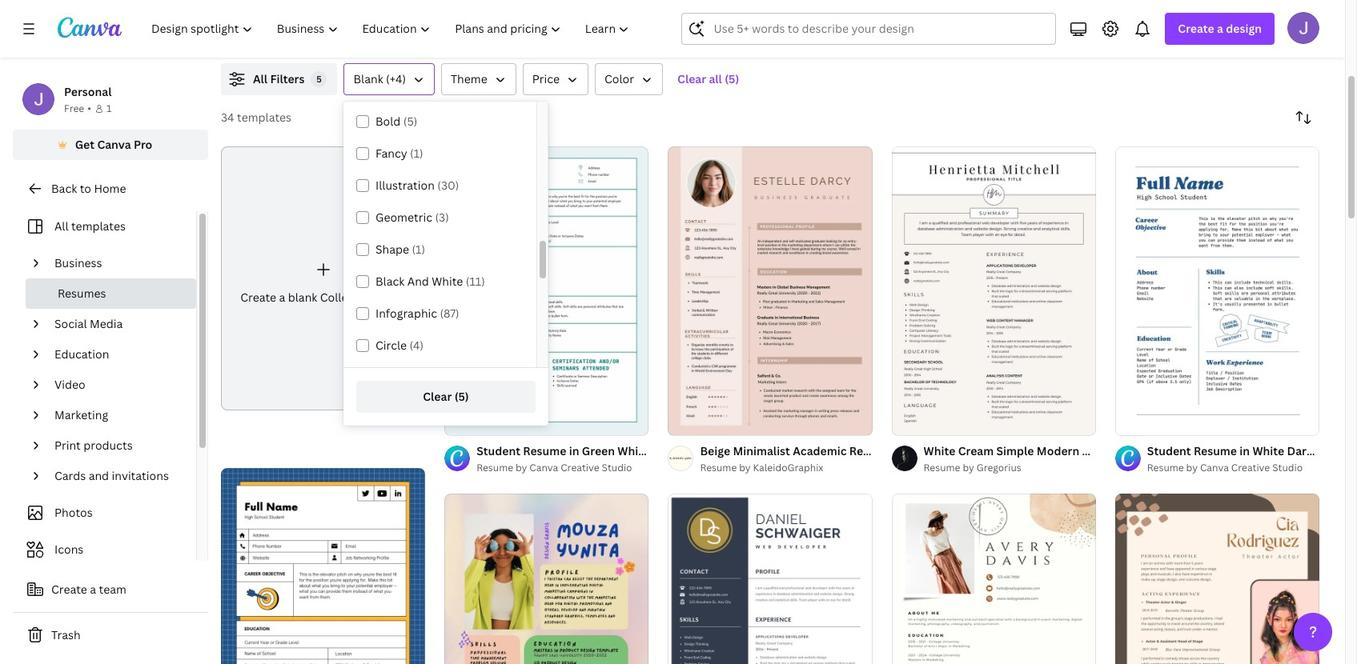 Task type: vqa. For each thing, say whether or not it's contained in the screenshot.
Create blank
no



Task type: describe. For each thing, give the bounding box(es) containing it.
business link
[[48, 248, 187, 279]]

canva for student resume in green white lined style
[[530, 461, 559, 475]]

(+4)
[[386, 71, 406, 87]]

all for all filters
[[253, 71, 268, 87]]

shape (1)
[[376, 242, 425, 257]]

creative for green
[[561, 461, 600, 475]]

kaleidographix
[[753, 461, 824, 475]]

(5) inside 'button'
[[725, 71, 740, 87]]

by for student resume in green white lined style
[[516, 461, 527, 475]]

gregorius
[[977, 461, 1022, 475]]

(87)
[[440, 306, 460, 321]]

video link
[[48, 370, 187, 401]]

student for student resume in green white lined style
[[477, 444, 521, 459]]

style
[[686, 444, 713, 459]]

get
[[75, 137, 95, 152]]

of
[[1134, 417, 1143, 429]]

create for create a team
[[51, 582, 87, 598]]

white left (11)
[[432, 274, 463, 289]]

icons link
[[22, 535, 187, 566]]

studio for dark
[[1273, 461, 1303, 475]]

print
[[54, 438, 81, 453]]

black
[[376, 274, 405, 289]]

back to home link
[[13, 173, 208, 205]]

education link
[[48, 340, 187, 370]]

get canva pro
[[75, 137, 152, 152]]

all templates
[[54, 219, 126, 234]]

student resume in white dark blue lined style image
[[1116, 147, 1320, 436]]

media
[[90, 316, 123, 332]]

(1) for fancy (1)
[[410, 146, 424, 161]]

white cream simple modern business cv resume resume by gregorius
[[924, 444, 1195, 475]]

abstract organic resume image
[[892, 494, 1097, 665]]

gray gold clean cv resume image
[[668, 494, 873, 665]]

(4)
[[410, 338, 424, 353]]

creative for white
[[1232, 461, 1271, 475]]

fancy (1)
[[376, 146, 424, 161]]

0 vertical spatial business
[[54, 256, 102, 271]]

beige minimalist academic resume resume by kaleidographix
[[700, 444, 893, 475]]

resume by canva creative studio link for white
[[1148, 461, 1320, 477]]

resume by canva creative studio link for green
[[477, 461, 649, 477]]

create a team button
[[13, 574, 208, 606]]

video
[[54, 377, 85, 393]]

free
[[64, 102, 84, 115]]

student resume in white dark blue lin resume by canva creative studio
[[1148, 444, 1358, 475]]

cream
[[959, 444, 994, 459]]

minimalist
[[733, 444, 791, 459]]

pro
[[134, 137, 152, 152]]

a for team
[[90, 582, 96, 598]]

photos link
[[22, 498, 187, 529]]

invitations
[[112, 469, 169, 484]]

black and white (11)
[[376, 274, 485, 289]]

create a design button
[[1166, 13, 1275, 45]]

templates for 34 templates
[[237, 110, 292, 125]]

circle
[[376, 338, 407, 353]]

products
[[84, 438, 133, 453]]

team
[[99, 582, 126, 598]]

get canva pro button
[[13, 130, 208, 160]]

1 of 2
[[1127, 417, 1150, 429]]

clear all (5)
[[678, 71, 740, 87]]

Search search field
[[714, 14, 1047, 44]]

a for blank
[[279, 290, 285, 305]]

2
[[1145, 417, 1150, 429]]

(3)
[[435, 210, 449, 225]]

create a blank college resume element
[[221, 147, 426, 411]]

blank (+4)
[[354, 71, 406, 87]]

print products link
[[48, 431, 187, 461]]

cards and invitations
[[54, 469, 169, 484]]

to
[[80, 181, 91, 196]]

a for design
[[1218, 21, 1224, 36]]

back to home
[[51, 181, 126, 196]]

resumes
[[58, 286, 106, 301]]

and
[[408, 274, 429, 289]]

illustration (30)
[[376, 178, 459, 193]]

lined
[[652, 444, 683, 459]]

resume by gregorius link
[[924, 461, 1097, 477]]

5 filter options selected element
[[311, 71, 327, 87]]

all for all templates
[[54, 219, 69, 234]]

infographic
[[376, 306, 437, 321]]

canva for student resume in white dark blue lin
[[1201, 461, 1230, 475]]

create for create a blank college resume
[[240, 290, 276, 305]]

beige minimalist academic resume link
[[700, 443, 893, 461]]

back
[[51, 181, 77, 196]]

student for student resume in white dark blue lin
[[1148, 444, 1192, 459]]

print products
[[54, 438, 133, 453]]

canva inside button
[[97, 137, 131, 152]]

resume by kaleidographix link
[[700, 461, 873, 477]]

white inside white cream simple modern business cv resume resume by gregorius
[[924, 444, 956, 459]]

34 templates
[[221, 110, 292, 125]]

dark
[[1288, 444, 1313, 459]]



Task type: locate. For each thing, give the bounding box(es) containing it.
top level navigation element
[[141, 13, 644, 45]]

white cream simple modern business cv resume link
[[924, 443, 1195, 461]]

5
[[317, 73, 322, 85]]

resume by canva creative studio link down green
[[477, 461, 649, 477]]

infographic (87)
[[376, 306, 460, 321]]

create a blank college resume link
[[221, 147, 426, 411]]

0 horizontal spatial a
[[90, 582, 96, 598]]

colorful pastel minimalist cute note resume image
[[445, 494, 649, 665]]

white left 'dark'
[[1253, 444, 1285, 459]]

studio down green
[[602, 461, 632, 475]]

student down 'clear (5)' button
[[477, 444, 521, 459]]

2 vertical spatial (5)
[[455, 389, 469, 405]]

create for create a design
[[1179, 21, 1215, 36]]

1 horizontal spatial templates
[[237, 110, 292, 125]]

by down cream
[[963, 461, 975, 475]]

(5) inside button
[[455, 389, 469, 405]]

34
[[221, 110, 234, 125]]

student inside student resume in white dark blue lin resume by canva creative studio
[[1148, 444, 1192, 459]]

all
[[709, 71, 722, 87]]

create
[[1179, 21, 1215, 36], [240, 290, 276, 305], [51, 582, 87, 598]]

1 resume by canva creative studio link from the left
[[477, 461, 649, 477]]

clear
[[678, 71, 707, 87], [423, 389, 452, 405]]

shape
[[376, 242, 409, 257]]

1 vertical spatial business
[[1083, 444, 1131, 459]]

theme button
[[441, 63, 516, 95]]

college resume templates image
[[978, 0, 1320, 44]]

trash
[[51, 628, 81, 643]]

2 vertical spatial a
[[90, 582, 96, 598]]

theme
[[451, 71, 488, 87]]

creative
[[561, 461, 600, 475], [1232, 461, 1271, 475]]

lin
[[1343, 444, 1358, 459]]

all filters
[[253, 71, 305, 87]]

0 horizontal spatial 1
[[106, 102, 112, 115]]

brown nude aesthetic abstract actor art resume image
[[1116, 494, 1320, 665]]

(1) right shape
[[412, 242, 425, 257]]

templates inside all templates link
[[71, 219, 126, 234]]

by down the minimalist
[[740, 461, 751, 475]]

blank (+4) button
[[344, 63, 435, 95]]

clear down (4)
[[423, 389, 452, 405]]

in for white
[[1240, 444, 1251, 459]]

clear (5) button
[[356, 381, 536, 413]]

create down icons
[[51, 582, 87, 598]]

2 vertical spatial create
[[51, 582, 87, 598]]

by down student resume in green white lined style link
[[516, 461, 527, 475]]

white inside the student resume in green white lined style resume by canva creative studio
[[618, 444, 650, 459]]

bold (5)
[[376, 114, 418, 129]]

illustration
[[376, 178, 435, 193]]

white left cream
[[924, 444, 956, 459]]

home
[[94, 181, 126, 196]]

2 by from the left
[[740, 461, 751, 475]]

marketing
[[54, 408, 108, 423]]

resume by canva creative studio link down 'dark'
[[1148, 461, 1320, 477]]

(1) right fancy
[[410, 146, 424, 161]]

0 vertical spatial (5)
[[725, 71, 740, 87]]

1 horizontal spatial clear
[[678, 71, 707, 87]]

blue
[[1316, 444, 1341, 459]]

white
[[432, 274, 463, 289], [618, 444, 650, 459], [924, 444, 956, 459], [1253, 444, 1285, 459]]

modern
[[1037, 444, 1080, 459]]

templates right 34
[[237, 110, 292, 125]]

clear for clear all (5)
[[678, 71, 707, 87]]

1 for 1
[[106, 102, 112, 115]]

by inside the student resume in green white lined style resume by canva creative studio
[[516, 461, 527, 475]]

(30)
[[438, 178, 459, 193]]

1 in from the left
[[569, 444, 580, 459]]

0 horizontal spatial studio
[[602, 461, 632, 475]]

creative inside student resume in white dark blue lin resume by canva creative studio
[[1232, 461, 1271, 475]]

1 vertical spatial all
[[54, 219, 69, 234]]

by for white cream simple modern business cv resume
[[963, 461, 975, 475]]

0 vertical spatial 1
[[106, 102, 112, 115]]

2 creative from the left
[[1232, 461, 1271, 475]]

3 by from the left
[[963, 461, 975, 475]]

student
[[477, 444, 521, 459], [1148, 444, 1192, 459]]

0 vertical spatial templates
[[237, 110, 292, 125]]

by down student resume in white dark blue lin link
[[1187, 461, 1198, 475]]

1 horizontal spatial create
[[240, 290, 276, 305]]

business inside white cream simple modern business cv resume resume by gregorius
[[1083, 444, 1131, 459]]

creative down student resume in white dark blue lin link
[[1232, 461, 1271, 475]]

2 horizontal spatial create
[[1179, 21, 1215, 36]]

None search field
[[682, 13, 1057, 45]]

cards
[[54, 469, 86, 484]]

all left filters
[[253, 71, 268, 87]]

all templates link
[[22, 211, 187, 242]]

1 studio from the left
[[602, 461, 632, 475]]

personal
[[64, 84, 112, 99]]

1 horizontal spatial a
[[279, 290, 285, 305]]

0 horizontal spatial resume by canva creative studio link
[[477, 461, 649, 477]]

cv
[[1134, 444, 1149, 459]]

1 horizontal spatial 1
[[1127, 417, 1132, 429]]

by
[[516, 461, 527, 475], [740, 461, 751, 475], [963, 461, 975, 475], [1187, 461, 1198, 475]]

bold
[[376, 114, 401, 129]]

templates for all templates
[[71, 219, 126, 234]]

0 vertical spatial clear
[[678, 71, 707, 87]]

student inside the student resume in green white lined style resume by canva creative studio
[[477, 444, 521, 459]]

1 creative from the left
[[561, 461, 600, 475]]

1 horizontal spatial in
[[1240, 444, 1251, 459]]

beige
[[700, 444, 731, 459]]

1 vertical spatial a
[[279, 290, 285, 305]]

1 left of
[[1127, 417, 1132, 429]]

create left design at the top right of the page
[[1179, 21, 1215, 36]]

0 horizontal spatial all
[[54, 219, 69, 234]]

a left design at the top right of the page
[[1218, 21, 1224, 36]]

clear for clear (5)
[[423, 389, 452, 405]]

templates down back to home
[[71, 219, 126, 234]]

(5) for clear (5)
[[455, 389, 469, 405]]

clear (5)
[[423, 389, 469, 405]]

canva inside student resume in white dark blue lin resume by canva creative studio
[[1201, 461, 1230, 475]]

1 horizontal spatial resume by canva creative studio link
[[1148, 461, 1320, 477]]

1 horizontal spatial creative
[[1232, 461, 1271, 475]]

social
[[54, 316, 87, 332]]

1 horizontal spatial all
[[253, 71, 268, 87]]

student resume in green white lined style image
[[445, 147, 649, 436]]

white left "lined" on the bottom
[[618, 444, 650, 459]]

•
[[88, 102, 91, 115]]

2 horizontal spatial canva
[[1201, 461, 1230, 475]]

canva down student resume in green white lined style link
[[530, 461, 559, 475]]

studio
[[602, 461, 632, 475], [1273, 461, 1303, 475]]

student resume in dark blue white yellow lined style image
[[221, 469, 426, 665]]

studio inside the student resume in green white lined style resume by canva creative studio
[[602, 461, 632, 475]]

1 horizontal spatial canva
[[530, 461, 559, 475]]

1 by from the left
[[516, 461, 527, 475]]

a inside button
[[90, 582, 96, 598]]

in for green
[[569, 444, 580, 459]]

clear inside 'button'
[[678, 71, 707, 87]]

1 student from the left
[[477, 444, 521, 459]]

fancy
[[376, 146, 407, 161]]

business left cv
[[1083, 444, 1131, 459]]

1 horizontal spatial studio
[[1273, 461, 1303, 475]]

simple
[[997, 444, 1035, 459]]

0 horizontal spatial student
[[477, 444, 521, 459]]

0 horizontal spatial clear
[[423, 389, 452, 405]]

studio for white
[[602, 461, 632, 475]]

create a team
[[51, 582, 126, 598]]

create inside button
[[51, 582, 87, 598]]

0 horizontal spatial (5)
[[404, 114, 418, 129]]

0 horizontal spatial in
[[569, 444, 580, 459]]

academic
[[793, 444, 847, 459]]

marketing link
[[48, 401, 187, 431]]

2 in from the left
[[1240, 444, 1251, 459]]

canva down student resume in white dark blue lin link
[[1201, 461, 1230, 475]]

(5)
[[725, 71, 740, 87], [404, 114, 418, 129], [455, 389, 469, 405]]

in left green
[[569, 444, 580, 459]]

cards and invitations link
[[48, 461, 187, 492]]

canva inside the student resume in green white lined style resume by canva creative studio
[[530, 461, 559, 475]]

all down back
[[54, 219, 69, 234]]

2 student from the left
[[1148, 444, 1192, 459]]

creative down student resume in green white lined style link
[[561, 461, 600, 475]]

0 horizontal spatial templates
[[71, 219, 126, 234]]

creative inside the student resume in green white lined style resume by canva creative studio
[[561, 461, 600, 475]]

1 for 1 of 2
[[1127, 417, 1132, 429]]

social media
[[54, 316, 123, 332]]

2 horizontal spatial a
[[1218, 21, 1224, 36]]

all
[[253, 71, 268, 87], [54, 219, 69, 234]]

green
[[582, 444, 615, 459]]

beige minimalist academic resume image
[[668, 147, 873, 436]]

Sort by button
[[1288, 102, 1320, 134]]

by inside beige minimalist academic resume resume by kaleidographix
[[740, 461, 751, 475]]

create a design
[[1179, 21, 1263, 36]]

in inside student resume in white dark blue lin resume by canva creative studio
[[1240, 444, 1251, 459]]

price
[[533, 71, 560, 87]]

1 right •
[[106, 102, 112, 115]]

blank
[[288, 290, 318, 305]]

create a blank college resume
[[240, 290, 406, 305]]

geometric (3)
[[376, 210, 449, 225]]

a left the team
[[90, 582, 96, 598]]

(1)
[[410, 146, 424, 161], [412, 242, 425, 257]]

white inside student resume in white dark blue lin resume by canva creative studio
[[1253, 444, 1285, 459]]

student resume in green white lined style resume by canva creative studio
[[477, 444, 713, 475]]

in left 'dark'
[[1240, 444, 1251, 459]]

(1) for shape (1)
[[412, 242, 425, 257]]

1 vertical spatial (1)
[[412, 242, 425, 257]]

0 vertical spatial create
[[1179, 21, 1215, 36]]

a inside "dropdown button"
[[1218, 21, 1224, 36]]

1 vertical spatial templates
[[71, 219, 126, 234]]

(5) for bold (5)
[[404, 114, 418, 129]]

0 vertical spatial a
[[1218, 21, 1224, 36]]

by inside white cream simple modern business cv resume resume by gregorius
[[963, 461, 975, 475]]

by inside student resume in white dark blue lin resume by canva creative studio
[[1187, 461, 1198, 475]]

1 horizontal spatial (5)
[[455, 389, 469, 405]]

1 vertical spatial 1
[[1127, 417, 1132, 429]]

(11)
[[466, 274, 485, 289]]

1 vertical spatial create
[[240, 290, 276, 305]]

trash link
[[13, 620, 208, 652]]

design
[[1227, 21, 1263, 36]]

1 horizontal spatial business
[[1083, 444, 1131, 459]]

social media link
[[48, 309, 187, 340]]

by for student resume in white dark blue lin
[[1187, 461, 1198, 475]]

clear all (5) button
[[670, 63, 748, 95]]

canva
[[97, 137, 131, 152], [530, 461, 559, 475], [1201, 461, 1230, 475]]

and
[[89, 469, 109, 484]]

4 by from the left
[[1187, 461, 1198, 475]]

college
[[320, 290, 361, 305]]

1 vertical spatial (5)
[[404, 114, 418, 129]]

studio inside student resume in white dark blue lin resume by canva creative studio
[[1273, 461, 1303, 475]]

white cream simple modern business cv resume image
[[892, 147, 1097, 436]]

circle (4)
[[376, 338, 424, 353]]

2 resume by canva creative studio link from the left
[[1148, 461, 1320, 477]]

jacob simon image
[[1288, 12, 1320, 44]]

in inside the student resume in green white lined style resume by canva creative studio
[[569, 444, 580, 459]]

studio down 'dark'
[[1273, 461, 1303, 475]]

resume by canva creative studio link
[[477, 461, 649, 477], [1148, 461, 1320, 477]]

clear left all
[[678, 71, 707, 87]]

0 horizontal spatial business
[[54, 256, 102, 271]]

create inside "dropdown button"
[[1179, 21, 1215, 36]]

0 horizontal spatial canva
[[97, 137, 131, 152]]

photos
[[54, 505, 93, 521]]

student down 2
[[1148, 444, 1192, 459]]

0 vertical spatial (1)
[[410, 146, 424, 161]]

0 horizontal spatial create
[[51, 582, 87, 598]]

clear inside button
[[423, 389, 452, 405]]

canva left pro
[[97, 137, 131, 152]]

2 horizontal spatial (5)
[[725, 71, 740, 87]]

2 studio from the left
[[1273, 461, 1303, 475]]

education
[[54, 347, 109, 362]]

price button
[[523, 63, 589, 95]]

0 horizontal spatial creative
[[561, 461, 600, 475]]

1 vertical spatial clear
[[423, 389, 452, 405]]

geometric
[[376, 210, 433, 225]]

a left the blank
[[279, 290, 285, 305]]

color
[[605, 71, 635, 87]]

1 horizontal spatial student
[[1148, 444, 1192, 459]]

create left the blank
[[240, 290, 276, 305]]

0 vertical spatial all
[[253, 71, 268, 87]]

business up resumes at the left top of the page
[[54, 256, 102, 271]]



